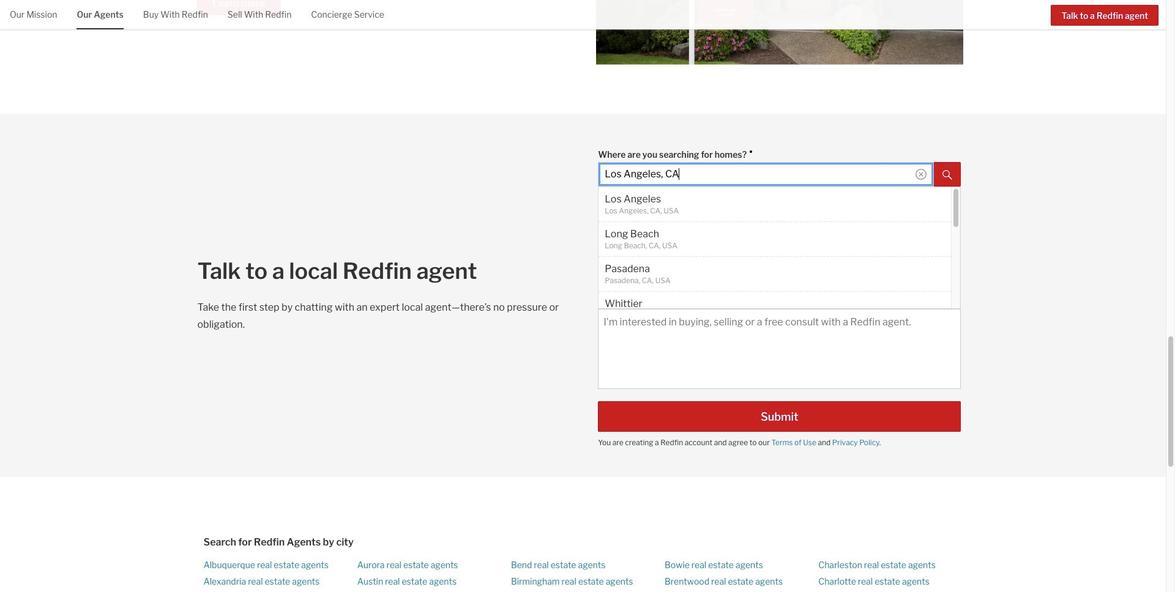 Task type: locate. For each thing, give the bounding box(es) containing it.
enter your phone number field. required field. element
[[598, 242, 955, 260]]

enter your message field. required field. element
[[598, 291, 955, 309]]

search input image
[[916, 169, 927, 180]]

Enter your email field email field
[[604, 218, 956, 229]]



Task type: vqa. For each thing, say whether or not it's contained in the screenshot.
Enter your phone number field. Required field. 'element' at top right
yes



Task type: describe. For each thing, give the bounding box(es) containing it.
Enter your message field text field
[[604, 316, 956, 383]]

clear input button
[[916, 169, 927, 180]]

City, Address, ZIP search field
[[598, 162, 934, 186]]

a couple putting up a sold sign in front of their home image
[[596, 0, 964, 65]]

enter your email field. required field. element
[[598, 193, 955, 211]]

submit search image
[[943, 170, 953, 180]]

search field element
[[598, 143, 961, 540]]

Enter your phone number field telephone field
[[604, 267, 956, 278]]



